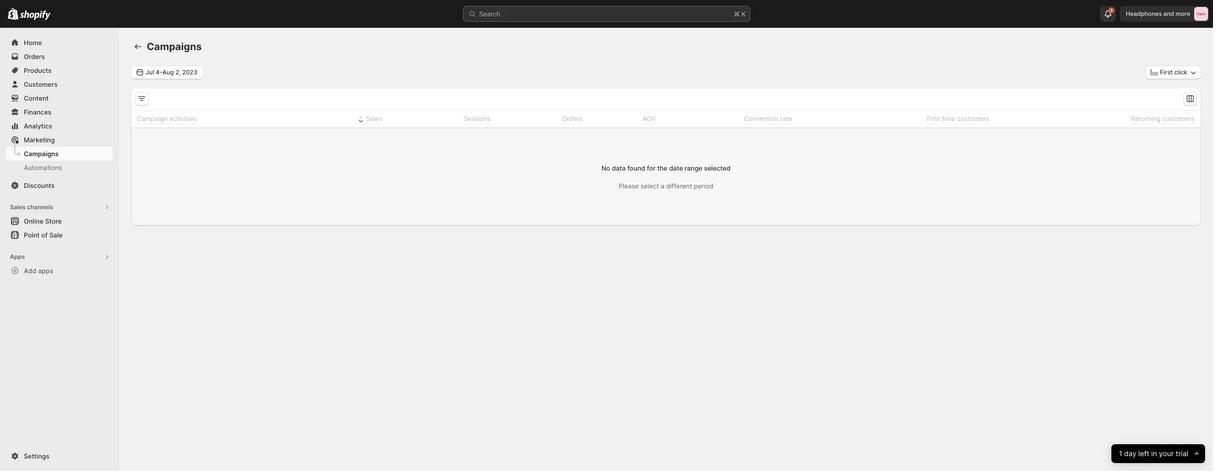 Task type: describe. For each thing, give the bounding box(es) containing it.
time
[[942, 115, 956, 122]]

point of sale link
[[6, 228, 113, 242]]

marketing
[[24, 136, 55, 144]]

your
[[1159, 449, 1174, 458]]

sales for sales
[[366, 115, 382, 122]]

4–aug
[[156, 68, 174, 76]]

orders for orders 'button'
[[562, 115, 583, 122]]

1 day left in your trial button
[[1112, 444, 1205, 463]]

discounts
[[24, 181, 55, 189]]

sales channels button
[[6, 200, 113, 214]]

content
[[24, 94, 49, 102]]

first time customers
[[927, 115, 989, 122]]

rate
[[780, 115, 793, 122]]

data
[[612, 164, 626, 172]]

date
[[669, 164, 683, 172]]

period
[[694, 182, 714, 190]]

day
[[1124, 449, 1137, 458]]

headphones
[[1126, 10, 1162, 17]]

trial
[[1176, 449, 1188, 458]]

discounts link
[[6, 179, 113, 192]]

click
[[1175, 68, 1188, 76]]

1 for 1
[[1111, 8, 1113, 13]]

sessions button
[[452, 112, 492, 126]]

add apps
[[24, 267, 53, 275]]

store
[[45, 217, 62, 225]]

sale
[[49, 231, 63, 239]]

⌘ k
[[734, 10, 746, 18]]

automations
[[24, 164, 62, 172]]

apps
[[10, 253, 25, 260]]

1 day left in your trial
[[1119, 449, 1188, 458]]

analytics link
[[6, 119, 113, 133]]

please
[[619, 182, 639, 190]]

left
[[1139, 449, 1149, 458]]

settings
[[24, 452, 49, 460]]

settings link
[[6, 449, 113, 463]]

sessions
[[463, 115, 491, 122]]

point of sale button
[[0, 228, 119, 242]]

online
[[24, 217, 43, 225]]

online store link
[[6, 214, 113, 228]]

content link
[[6, 91, 113, 105]]

a
[[661, 182, 665, 190]]

shopify image
[[20, 10, 51, 20]]

automations link
[[6, 161, 113, 175]]

home
[[24, 39, 42, 47]]

marketing link
[[6, 133, 113, 147]]

campaign
[[137, 115, 168, 122]]

first for first time customers
[[927, 115, 941, 122]]

returning customers button
[[1120, 112, 1196, 126]]

customers
[[24, 80, 57, 88]]

analytics
[[24, 122, 52, 130]]

campaigns link
[[6, 147, 113, 161]]

first click
[[1160, 68, 1188, 76]]

returning customers
[[1131, 115, 1195, 122]]



Task type: locate. For each thing, give the bounding box(es) containing it.
apps button
[[6, 250, 113, 264]]

aov
[[643, 115, 656, 122]]

apps
[[38, 267, 53, 275]]

orders
[[24, 53, 45, 60], [562, 115, 583, 122]]

1 horizontal spatial orders
[[562, 115, 583, 122]]

and
[[1164, 10, 1174, 17]]

first time customers button
[[916, 112, 991, 126]]

orders for 'orders' link
[[24, 53, 45, 60]]

1 left day
[[1119, 449, 1122, 458]]

0 horizontal spatial sales
[[10, 203, 26, 211]]

point
[[24, 231, 40, 239]]

home link
[[6, 36, 113, 50]]

1 horizontal spatial 1
[[1119, 449, 1122, 458]]

add apps button
[[6, 264, 113, 278]]

1 vertical spatial campaigns
[[24, 150, 59, 158]]

conversion rate
[[744, 115, 793, 122]]

1 horizontal spatial first
[[1160, 68, 1173, 76]]

in
[[1151, 449, 1157, 458]]

sales for sales channels
[[10, 203, 26, 211]]

2,
[[175, 68, 181, 76]]

channels
[[27, 203, 53, 211]]

online store
[[24, 217, 62, 225]]

sales channels
[[10, 203, 53, 211]]

2 customers from the left
[[1163, 115, 1195, 122]]

0 vertical spatial campaigns
[[147, 41, 202, 53]]

⌘
[[734, 10, 740, 18]]

point of sale
[[24, 231, 63, 239]]

0 horizontal spatial 1
[[1111, 8, 1113, 13]]

different
[[666, 182, 692, 190]]

the
[[657, 164, 668, 172]]

please select a different period
[[619, 182, 714, 190]]

1 vertical spatial orders
[[562, 115, 583, 122]]

for
[[647, 164, 656, 172]]

aov button
[[631, 112, 658, 126]]

sales button
[[354, 112, 384, 126]]

activities
[[169, 115, 197, 122]]

customers inside button
[[957, 115, 989, 122]]

shopify image
[[8, 8, 18, 20]]

returning
[[1131, 115, 1161, 122]]

k
[[742, 10, 746, 18]]

1 horizontal spatial sales
[[366, 115, 382, 122]]

customers right returning
[[1163, 115, 1195, 122]]

no
[[602, 164, 610, 172]]

customers link
[[6, 77, 113, 91]]

1 inside "dropdown button"
[[1111, 8, 1113, 13]]

1 inside dropdown button
[[1119, 449, 1122, 458]]

no data found for the date range selected
[[602, 164, 731, 172]]

of
[[41, 231, 48, 239]]

2023
[[182, 68, 197, 76]]

1
[[1111, 8, 1113, 13], [1119, 449, 1122, 458]]

1 vertical spatial first
[[927, 115, 941, 122]]

first inside "dropdown button"
[[1160, 68, 1173, 76]]

1 customers from the left
[[957, 115, 989, 122]]

1 horizontal spatial customers
[[1163, 115, 1195, 122]]

sales
[[366, 115, 382, 122], [10, 203, 26, 211]]

0 horizontal spatial first
[[927, 115, 941, 122]]

first
[[1160, 68, 1173, 76], [927, 115, 941, 122]]

more
[[1176, 10, 1191, 17]]

search
[[479, 10, 500, 18]]

1 for 1 day left in your trial
[[1119, 449, 1122, 458]]

customers inside button
[[1163, 115, 1195, 122]]

jul 4–aug 2, 2023 button
[[131, 65, 203, 79]]

0 vertical spatial 1
[[1111, 8, 1113, 13]]

selected
[[704, 164, 731, 172]]

orders inside 'button'
[[562, 115, 583, 122]]

0 horizontal spatial campaigns
[[24, 150, 59, 158]]

0 vertical spatial first
[[1160, 68, 1173, 76]]

first for first click
[[1160, 68, 1173, 76]]

orders link
[[6, 50, 113, 63]]

campaigns up jul 4–aug 2, 2023
[[147, 41, 202, 53]]

customers
[[957, 115, 989, 122], [1163, 115, 1195, 122]]

range
[[685, 164, 703, 172]]

add
[[24, 267, 36, 275]]

finances
[[24, 108, 51, 116]]

0 vertical spatial orders
[[24, 53, 45, 60]]

customers right 'time'
[[957, 115, 989, 122]]

0 vertical spatial sales
[[366, 115, 382, 122]]

headphones and more
[[1126, 10, 1191, 17]]

0 horizontal spatial orders
[[24, 53, 45, 60]]

jul
[[146, 68, 154, 76]]

first left click
[[1160, 68, 1173, 76]]

0 horizontal spatial customers
[[957, 115, 989, 122]]

campaigns up automations
[[24, 150, 59, 158]]

finances link
[[6, 105, 113, 119]]

first click button
[[1145, 65, 1201, 79]]

orders button
[[551, 112, 584, 126]]

1 horizontal spatial campaigns
[[147, 41, 202, 53]]

1 left headphones
[[1111, 8, 1113, 13]]

first left 'time'
[[927, 115, 941, 122]]

1 vertical spatial sales
[[10, 203, 26, 211]]

1 vertical spatial 1
[[1119, 449, 1122, 458]]

products link
[[6, 63, 113, 77]]

1 button
[[1100, 6, 1116, 22]]

headphones and more image
[[1195, 7, 1208, 21]]

campaign activities
[[137, 115, 197, 122]]

jul 4–aug 2, 2023
[[146, 68, 197, 76]]

found
[[628, 164, 645, 172]]

online store button
[[0, 214, 119, 228]]

first inside button
[[927, 115, 941, 122]]

conversion
[[744, 115, 779, 122]]

campaigns
[[147, 41, 202, 53], [24, 150, 59, 158]]

select
[[641, 182, 659, 190]]

products
[[24, 66, 51, 74]]



Task type: vqa. For each thing, say whether or not it's contained in the screenshot.
1 for 1 day left in your trial
yes



